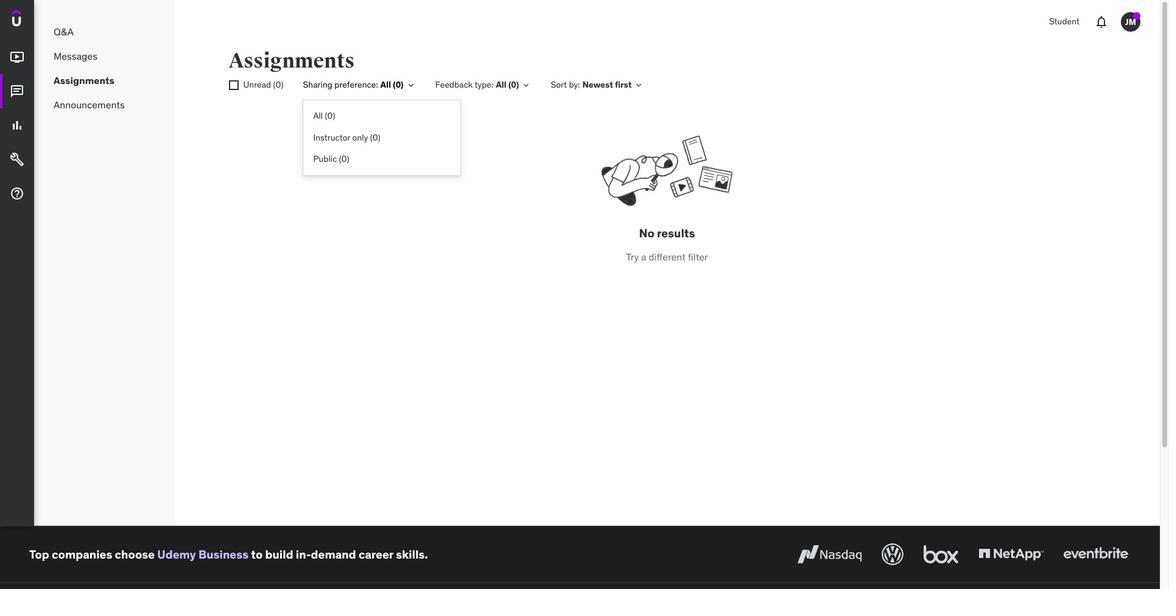 Task type: describe. For each thing, give the bounding box(es) containing it.
instructor only (0) button
[[304, 127, 461, 149]]

in-
[[296, 547, 311, 562]]

skills.
[[396, 547, 428, 562]]

eventbrite image
[[1061, 542, 1131, 568]]

udemy image
[[12, 10, 68, 31]]

jm
[[1126, 16, 1137, 27]]

public (0) button
[[304, 149, 461, 170]]

preference:
[[335, 79, 378, 90]]

to
[[251, 547, 263, 562]]

first
[[615, 79, 632, 90]]

box image
[[921, 542, 962, 568]]

try a different filter
[[626, 251, 708, 263]]

unread
[[243, 79, 271, 90]]

feedback type: all (0)
[[435, 79, 519, 90]]

assignments link
[[34, 68, 174, 93]]

you have alerts image
[[1134, 12, 1141, 19]]

1 medium image from the top
[[10, 50, 24, 65]]

nasdaq image
[[795, 542, 865, 568]]

all inside all (0) button
[[313, 110, 323, 121]]

sort
[[551, 79, 567, 90]]

student
[[1050, 16, 1080, 27]]

1 horizontal spatial assignments
[[229, 48, 355, 74]]

2 medium image from the top
[[10, 84, 24, 99]]

2 medium image from the top
[[10, 152, 24, 167]]

(0) inside instructor only (0) button
[[370, 132, 381, 143]]

build
[[265, 547, 293, 562]]

instructor only (0)
[[313, 132, 381, 143]]

results
[[657, 226, 695, 241]]

messages link
[[34, 44, 174, 68]]

public (0)
[[313, 154, 349, 165]]

choose
[[115, 547, 155, 562]]

filter
[[688, 251, 708, 263]]

(0) right type:
[[509, 79, 519, 90]]

q&a
[[54, 25, 74, 38]]

type:
[[475, 79, 494, 90]]

sharing preference: all (0)
[[303, 79, 404, 90]]

messages
[[54, 50, 97, 62]]

only
[[352, 132, 368, 143]]

3 medium image from the top
[[10, 187, 24, 201]]

all (0) button
[[304, 105, 461, 127]]

jm link
[[1117, 7, 1146, 37]]

all (0)
[[313, 110, 335, 121]]



Task type: vqa. For each thing, say whether or not it's contained in the screenshot.
ACCESS
no



Task type: locate. For each thing, give the bounding box(es) containing it.
no
[[639, 226, 655, 241]]

0 horizontal spatial all
[[313, 110, 323, 121]]

newest
[[583, 79, 613, 90]]

student link
[[1042, 7, 1087, 37]]

(0) inside public (0) button
[[339, 154, 349, 165]]

a
[[641, 251, 647, 263]]

assignments
[[229, 48, 355, 74], [54, 74, 114, 86]]

demand
[[311, 547, 356, 562]]

public
[[313, 154, 337, 165]]

2 xsmall image from the left
[[522, 80, 531, 90]]

all right "preference:"
[[381, 79, 391, 90]]

top
[[29, 547, 49, 562]]

instructor
[[313, 132, 350, 143]]

(0) right public
[[339, 154, 349, 165]]

1 vertical spatial medium image
[[10, 152, 24, 167]]

by:
[[569, 79, 580, 90]]

1 vertical spatial medium image
[[10, 84, 24, 99]]

xsmall image right first
[[634, 80, 644, 90]]

(0)
[[273, 79, 284, 90], [393, 79, 404, 90], [509, 79, 519, 90], [325, 110, 335, 121], [370, 132, 381, 143], [339, 154, 349, 165]]

medium image
[[10, 118, 24, 133], [10, 152, 24, 167], [10, 187, 24, 201]]

1 xsmall image from the left
[[406, 80, 416, 90]]

3 xsmall image from the left
[[634, 80, 644, 90]]

udemy
[[157, 547, 196, 562]]

xsmall image for sharing preference: all (0)
[[406, 80, 416, 90]]

1 horizontal spatial all
[[381, 79, 391, 90]]

different
[[649, 251, 686, 263]]

xsmall image left 'sort'
[[522, 80, 531, 90]]

sharing
[[303, 79, 333, 90]]

netapp image
[[977, 542, 1047, 568]]

top companies choose udemy business to build in-demand career skills.
[[29, 547, 428, 562]]

unread (0)
[[243, 79, 284, 90]]

all
[[381, 79, 391, 90], [496, 79, 507, 90], [313, 110, 323, 121]]

medium image
[[10, 50, 24, 65], [10, 84, 24, 99]]

(0) right only
[[370, 132, 381, 143]]

0 horizontal spatial assignments
[[54, 74, 114, 86]]

4 xsmall image from the left
[[229, 81, 239, 90]]

notifications image
[[1095, 15, 1109, 29]]

assignments up sharing
[[229, 48, 355, 74]]

q&a link
[[34, 19, 174, 44]]

xsmall image for feedback type: all (0)
[[522, 80, 531, 90]]

all for feedback type:
[[496, 79, 507, 90]]

volkswagen image
[[880, 542, 907, 568]]

0 vertical spatial medium image
[[10, 118, 24, 133]]

(0) inside all (0) button
[[325, 110, 335, 121]]

(0) up all (0) button
[[393, 79, 404, 90]]

announcements link
[[34, 93, 174, 117]]

career
[[359, 547, 394, 562]]

sort by: newest first
[[551, 79, 632, 90]]

try
[[626, 251, 639, 263]]

companies
[[52, 547, 112, 562]]

no results
[[639, 226, 695, 241]]

0 vertical spatial medium image
[[10, 50, 24, 65]]

xsmall image left unread
[[229, 81, 239, 90]]

1 medium image from the top
[[10, 118, 24, 133]]

2 vertical spatial medium image
[[10, 187, 24, 201]]

business
[[199, 547, 249, 562]]

all for sharing preference:
[[381, 79, 391, 90]]

(0) right unread
[[273, 79, 284, 90]]

xsmall image up all (0) button
[[406, 80, 416, 90]]

assignments up announcements
[[54, 74, 114, 86]]

announcements
[[54, 99, 125, 111]]

feedback
[[435, 79, 473, 90]]

(0) up instructor
[[325, 110, 335, 121]]

all right type:
[[496, 79, 507, 90]]

2 horizontal spatial all
[[496, 79, 507, 90]]

xsmall image
[[406, 80, 416, 90], [522, 80, 531, 90], [634, 80, 644, 90], [229, 81, 239, 90]]

all up instructor
[[313, 110, 323, 121]]

udemy business link
[[157, 547, 249, 562]]

xsmall image for sort by: newest first
[[634, 80, 644, 90]]



